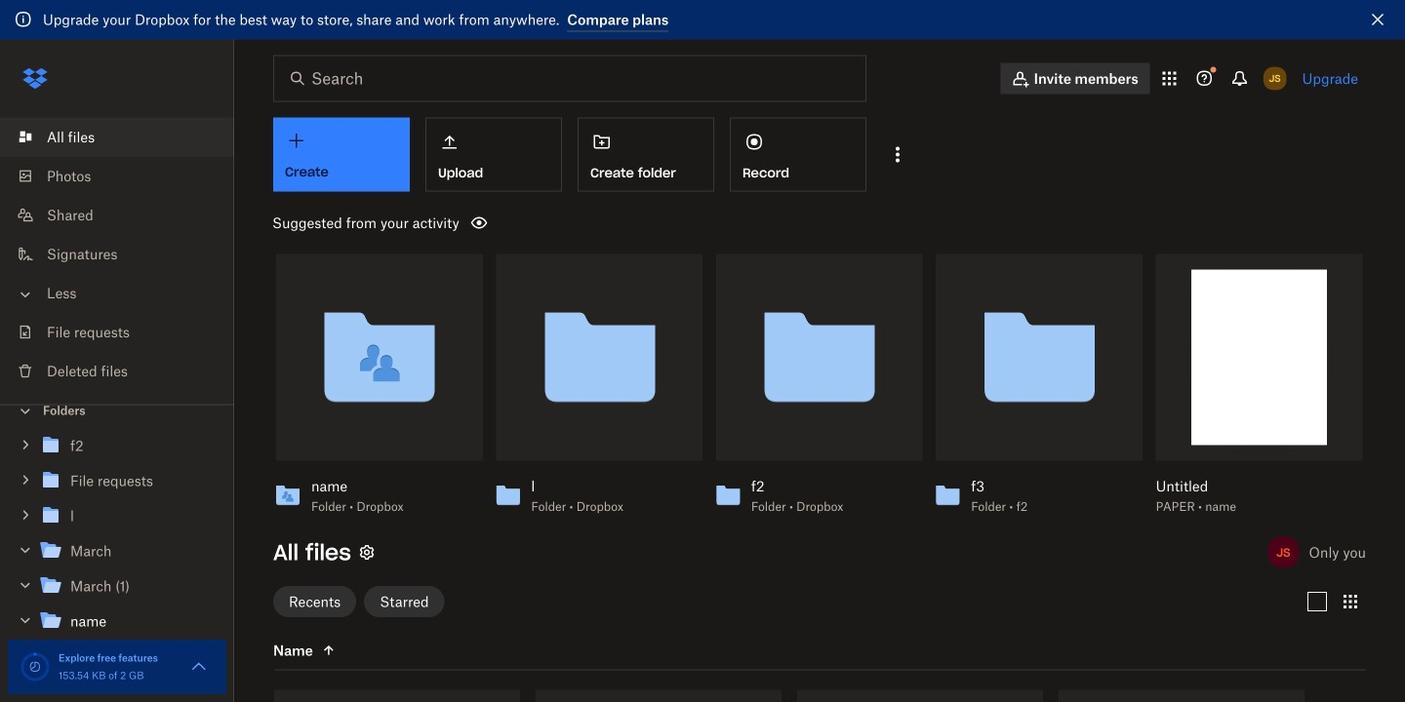 Task type: vqa. For each thing, say whether or not it's contained in the screenshot.
Dropbox icon
yes



Task type: locate. For each thing, give the bounding box(es) containing it.
group
[[0, 425, 234, 654]]

list item
[[0, 118, 234, 157]]

folder, march row
[[1059, 691, 1305, 703]]

alert
[[0, 0, 1406, 40]]

list
[[0, 106, 234, 405]]

folder, f2 row
[[274, 691, 520, 703]]



Task type: describe. For each thing, give the bounding box(es) containing it.
quota usage progress bar
[[20, 652, 51, 683]]

less image
[[16, 285, 35, 305]]

folder, file requests row
[[536, 691, 782, 703]]

quota usage image
[[20, 652, 51, 683]]

dropbox image
[[16, 59, 55, 98]]

Search in folder "Dropbox" text field
[[311, 67, 826, 90]]

folder settings image
[[355, 541, 379, 565]]

folder, l row
[[798, 691, 1044, 703]]



